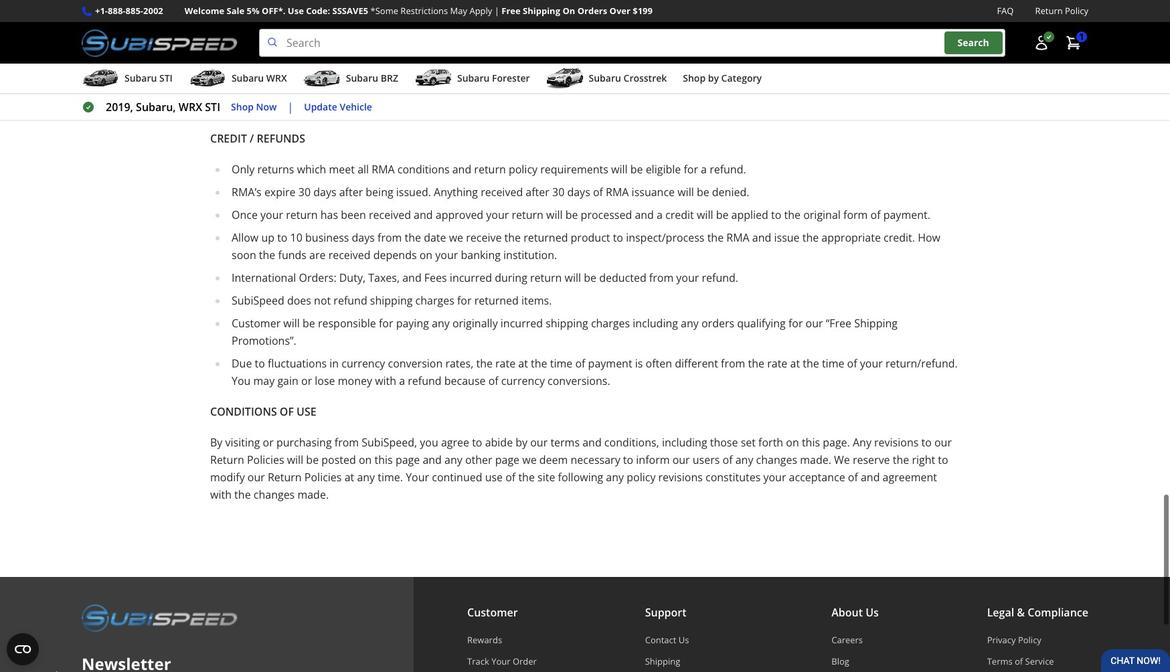 Task type: locate. For each thing, give the bounding box(es) containing it.
without down value
[[632, 100, 671, 115]]

0 vertical spatial payment
[[210, 83, 254, 98]]

1 vertical spatial your
[[491, 656, 510, 668]]

your inside allow up to 10 business days from the date we receive the returned product to inspect/process the rma and issue the appropriate credit. how soon the funds are received depends on your banking institution.
[[435, 248, 458, 262]]

applied down denied.
[[731, 208, 768, 222]]

1 page from the left
[[396, 453, 420, 467]]

4 subaru from the left
[[457, 72, 490, 84]]

us for contact us
[[679, 634, 689, 646]]

1 vertical spatial is
[[635, 356, 643, 371]]

which
[[297, 162, 326, 177]]

stolen,
[[705, 66, 738, 80]]

our left "free
[[806, 316, 823, 331]]

be up purchases
[[300, 48, 312, 63]]

date
[[424, 230, 446, 245]]

rate down qualifying
[[767, 356, 787, 371]]

gift cards cannot be returned and may not be redeemed for cash. subispeed gift cards are issued and managed by subispeed and can only be applied to purchases from subispeed.com. subispeed is not responsible for gift cards that are lost, stolen, or used without permission. additional payment will be required if the purchase price of a new order/product exceeds the value of the gift card. gift cards are not for resale. void where prohibited or restricted by law. gift card terms and conditions are subject to change without notice.
[[210, 48, 935, 115]]

0 vertical spatial sti
[[159, 72, 173, 84]]

change
[[593, 100, 630, 115]]

credit
[[210, 131, 247, 146]]

policy for return policy
[[1065, 5, 1088, 17]]

5%
[[247, 5, 260, 17]]

subaru forester
[[457, 72, 530, 84]]

1 vertical spatial |
[[287, 100, 293, 115]]

refund.
[[710, 162, 746, 177], [702, 271, 738, 285]]

3 subaru from the left
[[346, 72, 378, 84]]

1 horizontal spatial on
[[420, 248, 433, 262]]

0 horizontal spatial with
[[210, 487, 232, 502]]

banking
[[461, 248, 501, 262]]

2 after from the left
[[526, 185, 549, 200]]

subaru for subaru wrx
[[232, 72, 264, 84]]

page down abide
[[495, 453, 520, 467]]

0 horizontal spatial responsible
[[318, 316, 376, 331]]

your inside "due to fluctuations in currency conversion rates, the rate at the time of payment is often different from the rate at the time of your return/refund. you may gain or lose money with a refund because of currency conversions."
[[860, 356, 883, 371]]

0 vertical spatial we
[[449, 230, 463, 245]]

1 vertical spatial refund
[[408, 374, 442, 388]]

2 horizontal spatial rma
[[727, 230, 750, 245]]

1 horizontal spatial page
[[495, 453, 520, 467]]

us right 'about'
[[866, 605, 879, 620]]

wrx down a subaru wrx thumbnail image
[[179, 100, 202, 115]]

money
[[338, 374, 372, 388]]

meet
[[329, 162, 355, 177]]

1 horizontal spatial rma
[[606, 185, 629, 200]]

0 vertical spatial without
[[782, 66, 820, 80]]

made. down posted
[[297, 487, 329, 502]]

charges down deducted
[[591, 316, 630, 331]]

rate
[[495, 356, 516, 371], [767, 356, 787, 371]]

may inside "due to fluctuations in currency conversion rates, the rate at the time of payment is often different from the rate at the time of your return/refund. you may gain or lose money with a refund because of currency conversions."
[[253, 374, 275, 388]]

1 horizontal spatial is
[[635, 356, 643, 371]]

1 vertical spatial return
[[210, 453, 244, 467]]

received down only returns which meet all rma conditions and return policy requirements will be eligible for a refund.
[[481, 185, 523, 200]]

1 horizontal spatial days
[[352, 230, 375, 245]]

1 horizontal spatial refund
[[408, 374, 442, 388]]

and down issuance
[[635, 208, 654, 222]]

payment up prohibited
[[210, 83, 254, 98]]

1 vertical spatial revisions
[[658, 470, 703, 485]]

shop now link
[[231, 100, 277, 115]]

track your order link
[[467, 656, 537, 668]]

shop by category button
[[683, 66, 762, 93]]

shop left the now
[[231, 100, 254, 113]]

currency
[[342, 356, 385, 371], [501, 374, 545, 388]]

not
[[408, 48, 425, 63], [493, 66, 510, 80], [807, 83, 824, 98], [314, 293, 331, 308]]

on
[[420, 248, 433, 262], [786, 435, 799, 450], [359, 453, 372, 467]]

careers link
[[832, 634, 879, 646]]

shipping down items.
[[546, 316, 588, 331]]

| right the now
[[287, 100, 293, 115]]

refund down conversion at the bottom of the page
[[408, 374, 442, 388]]

rma up processed
[[606, 185, 629, 200]]

vehicle
[[340, 100, 372, 113]]

0 vertical spatial subispeed logo image
[[82, 29, 238, 57]]

customer up promotions".
[[232, 316, 281, 331]]

1 horizontal spatial may
[[384, 48, 405, 63]]

by down if
[[330, 100, 341, 115]]

our up deem on the bottom
[[530, 435, 548, 450]]

30 down requirements
[[552, 185, 565, 200]]

2019,
[[106, 100, 133, 115]]

1 horizontal spatial currency
[[501, 374, 545, 388]]

wrx inside subaru wrx 'dropdown button'
[[266, 72, 287, 84]]

0 horizontal spatial shipping
[[370, 293, 413, 308]]

by
[[776, 48, 788, 63], [708, 72, 719, 84], [330, 100, 341, 115], [516, 435, 528, 450]]

days down been
[[352, 230, 375, 245]]

value
[[624, 83, 651, 98]]

posted
[[322, 453, 356, 467]]

1 horizontal spatial 30
[[552, 185, 565, 200]]

1 vertical spatial incurred
[[501, 316, 543, 331]]

0 horizontal spatial sti
[[159, 72, 173, 84]]

1 horizontal spatial shipping
[[645, 656, 680, 668]]

will inside gift cards cannot be returned and may not be redeemed for cash. subispeed gift cards are issued and managed by subispeed and can only be applied to purchases from subispeed.com. subispeed is not responsible for gift cards that are lost, stolen, or used without permission. additional payment will be required if the purchase price of a new order/product exceeds the value of the gift card. gift cards are not for resale. void where prohibited or restricted by law. gift card terms and conditions are subject to change without notice.
[[257, 83, 274, 98]]

return up modify
[[210, 453, 244, 467]]

0 vertical spatial including
[[633, 316, 678, 331]]

right
[[912, 453, 935, 467]]

use
[[288, 5, 304, 17]]

0 vertical spatial refund
[[334, 293, 367, 308]]

by right "lost," at the right top of page
[[708, 72, 719, 84]]

your
[[260, 208, 283, 222], [486, 208, 509, 222], [435, 248, 458, 262], [676, 271, 699, 285], [860, 356, 883, 371], [763, 470, 786, 485]]

time down "free
[[822, 356, 844, 371]]

1 30 from the left
[[298, 185, 311, 200]]

or right visiting
[[263, 435, 274, 450]]

2 horizontal spatial shipping
[[854, 316, 898, 331]]

welcome
[[185, 5, 224, 17]]

lose
[[315, 374, 335, 388]]

we inside allow up to 10 business days from the date we receive the returned product to inspect/process the rma and issue the appropriate credit. how soon the funds are received depends on your banking institution.
[[449, 230, 463, 245]]

2 page from the left
[[495, 453, 520, 467]]

deducted
[[599, 271, 646, 285]]

subaru sti button
[[82, 66, 173, 93]]

/
[[250, 131, 254, 146]]

of right terms
[[1015, 656, 1023, 668]]

orders
[[577, 5, 607, 17]]

received down the being
[[369, 208, 411, 222]]

button image
[[1034, 35, 1050, 51]]

or
[[741, 66, 752, 80], [265, 100, 276, 115], [301, 374, 312, 388], [263, 435, 274, 450]]

from up posted
[[335, 435, 359, 450]]

we inside by visiting or purchasing from subispeed, you agree to abide by our terms and conditions, including those set forth on this page. any revisions to our return policies will be posted on this page and any other page we deem necessary to inform our users of any changes made. we reserve the right to modify our return policies at any time. your continued use of the site following any policy revisions constitutes your acceptance of and agreement with the changes made.
[[522, 453, 537, 467]]

0 horizontal spatial at
[[345, 470, 354, 485]]

a subaru brz thumbnail image image
[[303, 68, 341, 88]]

or down subaru wrx
[[265, 100, 276, 115]]

price
[[415, 83, 440, 98]]

us up the shipping link
[[679, 634, 689, 646]]

|
[[495, 5, 499, 17], [287, 100, 293, 115]]

including inside by visiting or purchasing from subispeed, you agree to abide by our terms and conditions, including those set forth on this page. any revisions to our return policies will be posted on this page and any other page we deem necessary to inform our users of any changes made. we reserve the right to modify our return policies at any time. your continued use of the site following any policy revisions constitutes your acceptance of and agreement with the changes made.
[[662, 435, 707, 450]]

0 vertical spatial revisions
[[874, 435, 919, 450]]

1 horizontal spatial responsible
[[513, 66, 571, 80]]

1 horizontal spatial sti
[[205, 100, 220, 115]]

1 horizontal spatial with
[[375, 374, 396, 388]]

0 horizontal spatial shop
[[231, 100, 254, 113]]

1 horizontal spatial |
[[495, 5, 499, 17]]

1 vertical spatial rma
[[606, 185, 629, 200]]

2 rate from the left
[[767, 356, 787, 371]]

subaru for subaru brz
[[346, 72, 378, 84]]

gift
[[210, 48, 228, 63], [598, 48, 616, 63], [685, 83, 703, 98], [735, 83, 753, 98], [367, 100, 385, 115]]

incurred
[[450, 271, 492, 285], [501, 316, 543, 331]]

for left cash.
[[497, 48, 512, 63]]

from up depends
[[378, 230, 402, 245]]

0 horizontal spatial made.
[[297, 487, 329, 502]]

+1-888-885-2002 link
[[95, 4, 163, 18]]

terms of service
[[987, 656, 1054, 668]]

a inside "due to fluctuations in currency conversion rates, the rate at the time of payment is often different from the rate at the time of your return/refund. you may gain or lose money with a refund because of currency conversions."
[[399, 374, 405, 388]]

0 vertical spatial terms
[[414, 100, 443, 115]]

0 vertical spatial with
[[375, 374, 396, 388]]

page
[[396, 453, 420, 467], [495, 453, 520, 467]]

1 horizontal spatial customer
[[467, 605, 518, 620]]

0 vertical spatial returned
[[315, 48, 359, 63]]

and down issued.
[[414, 208, 433, 222]]

1 vertical spatial terms
[[551, 435, 580, 450]]

1 vertical spatial changes
[[254, 487, 295, 502]]

form
[[843, 208, 868, 222]]

days inside allow up to 10 business days from the date we receive the returned product to inspect/process the rma and issue the appropriate credit. how soon the funds are received depends on your banking institution.
[[352, 230, 375, 245]]

1 horizontal spatial us
[[866, 605, 879, 620]]

2002
[[143, 5, 163, 17]]

1 vertical spatial policy
[[627, 470, 656, 485]]

processed
[[581, 208, 632, 222]]

to left 10
[[277, 230, 287, 245]]

of
[[280, 404, 294, 419]]

credit / refunds
[[210, 131, 305, 146]]

1 horizontal spatial applied
[[731, 208, 768, 222]]

1 vertical spatial conditions
[[398, 162, 450, 177]]

shipping down the taxes,
[[370, 293, 413, 308]]

redeemed
[[443, 48, 494, 63]]

search input field
[[259, 29, 1005, 57]]

giftcard
[[210, 17, 262, 32]]

0 horizontal spatial currency
[[342, 356, 385, 371]]

0 horizontal spatial policy
[[1018, 634, 1042, 646]]

use
[[297, 404, 316, 419]]

1 vertical spatial shipping
[[854, 316, 898, 331]]

or left lose
[[301, 374, 312, 388]]

without right the used
[[782, 66, 820, 80]]

customer will be responsible for paying any originally incurred shipping charges including any orders qualifying for our "free shipping promotions".
[[232, 316, 898, 348]]

shop down issued
[[683, 72, 706, 84]]

1 horizontal spatial payment
[[588, 356, 632, 371]]

rate right rates,
[[495, 356, 516, 371]]

rma inside allow up to 10 business days from the date we receive the returned product to inspect/process the rma and issue the appropriate credit. how soon the funds are received depends on your banking institution.
[[727, 230, 750, 245]]

1 horizontal spatial conditions
[[468, 100, 520, 115]]

1 vertical spatial received
[[369, 208, 411, 222]]

only returns which meet all rma conditions and return policy requirements will be eligible for a refund.
[[232, 162, 746, 177]]

0 vertical spatial |
[[495, 5, 499, 17]]

2 subaru from the left
[[232, 72, 264, 84]]

1 horizontal spatial rate
[[767, 356, 787, 371]]

at
[[518, 356, 528, 371], [790, 356, 800, 371], [345, 470, 354, 485]]

0 vertical spatial made.
[[800, 453, 831, 467]]

customer inside customer will be responsible for paying any originally incurred shipping charges including any orders qualifying for our "free shipping promotions".
[[232, 316, 281, 331]]

shop inside dropdown button
[[683, 72, 706, 84]]

subispeed down international
[[232, 293, 284, 308]]

1 vertical spatial shop
[[231, 100, 254, 113]]

has
[[320, 208, 338, 222]]

0 horizontal spatial rate
[[495, 356, 516, 371]]

0 vertical spatial may
[[384, 48, 405, 63]]

1 vertical spatial policy
[[1018, 634, 1042, 646]]

1 horizontal spatial terms
[[551, 435, 580, 450]]

because
[[444, 374, 486, 388]]

rates,
[[445, 356, 473, 371]]

1 rate from the left
[[495, 356, 516, 371]]

gift right card.
[[735, 83, 753, 98]]

will down purchasing
[[287, 453, 303, 467]]

terms inside gift cards cannot be returned and may not be redeemed for cash. subispeed gift cards are issued and managed by subispeed and can only be applied to purchases from subispeed.com. subispeed is not responsible for gift cards that are lost, stolen, or used without permission. additional payment will be required if the purchase price of a new order/product exceeds the value of the gift card. gift cards are not for resale. void where prohibited or restricted by law. gift card terms and conditions are subject to change without notice.
[[414, 100, 443, 115]]

subaru forester button
[[414, 66, 530, 93]]

refund down the duty,
[[334, 293, 367, 308]]

after up been
[[339, 185, 363, 200]]

0 horizontal spatial we
[[449, 230, 463, 245]]

by inside by visiting or purchasing from subispeed, you agree to abide by our terms and conditions, including those set forth on this page. any revisions to our return policies will be posted on this page and any other page we deem necessary to inform our users of any changes made. we reserve the right to modify our return policies at any time. your continued use of the site following any policy revisions constitutes your acceptance of and agreement with the changes made.
[[516, 435, 528, 450]]

shipping link
[[645, 656, 723, 668]]

with inside "due to fluctuations in currency conversion rates, the rate at the time of payment is often different from the rate at the time of your return/refund. you may gain or lose money with a refund because of currency conversions."
[[375, 374, 396, 388]]

0 vertical spatial charges
[[415, 293, 454, 308]]

or inside by visiting or purchasing from subispeed, you agree to abide by our terms and conditions, including those set forth on this page. any revisions to our return policies will be posted on this page and any other page we deem necessary to inform our users of any changes made. we reserve the right to modify our return policies at any time. your continued use of the site following any policy revisions constitutes your acceptance of and agreement with the changes made.
[[263, 435, 274, 450]]

payment
[[210, 83, 254, 98], [588, 356, 632, 371]]

1 horizontal spatial shipping
[[546, 316, 588, 331]]

1 vertical spatial including
[[662, 435, 707, 450]]

are inside allow up to 10 business days from the date we receive the returned product to inspect/process the rma and issue the appropriate credit. how soon the funds are received depends on your banking institution.
[[309, 248, 326, 262]]

changes
[[756, 453, 797, 467], [254, 487, 295, 502]]

we left deem on the bottom
[[522, 453, 537, 467]]

0 vertical spatial on
[[420, 248, 433, 262]]

0 horizontal spatial your
[[406, 470, 429, 485]]

policy inside return policy link
[[1065, 5, 1088, 17]]

purchases
[[263, 66, 314, 80]]

forth
[[759, 435, 783, 450]]

1 subaru from the left
[[125, 72, 157, 84]]

sti up "2019, subaru, wrx sti"
[[159, 72, 173, 84]]

will inside customer will be responsible for paying any originally incurred shipping charges including any orders qualifying for our "free shipping promotions".
[[283, 316, 300, 331]]

only
[[232, 162, 255, 177]]

including inside customer will be responsible for paying any originally incurred shipping charges including any orders qualifying for our "free shipping promotions".
[[633, 316, 678, 331]]

1 vertical spatial payment
[[588, 356, 632, 371]]

shipping inside customer will be responsible for paying any originally incurred shipping charges including any orders qualifying for our "free shipping promotions".
[[546, 316, 588, 331]]

your up up
[[260, 208, 283, 222]]

be down purchasing
[[306, 453, 319, 467]]

we right "date"
[[449, 230, 463, 245]]

applied up prohibited
[[210, 66, 247, 80]]

sti
[[159, 72, 173, 84], [205, 100, 220, 115]]

1 horizontal spatial time
[[822, 356, 844, 371]]

to right due
[[255, 356, 265, 371]]

1 after from the left
[[339, 185, 363, 200]]

permission.
[[823, 66, 881, 80]]

with right money
[[375, 374, 396, 388]]

payment up the conversions.
[[588, 356, 632, 371]]

0 horizontal spatial is
[[482, 66, 490, 80]]

days up once your return has been received and approved your return will be processed and a credit will be applied to the original form of payment.
[[567, 185, 590, 200]]

page.
[[823, 435, 850, 450]]

885-
[[126, 5, 143, 17]]

0 horizontal spatial days
[[313, 185, 336, 200]]

subaru inside 'dropdown button'
[[232, 72, 264, 84]]

1 vertical spatial subispeed logo image
[[82, 604, 238, 632]]

our right modify
[[248, 470, 265, 485]]

from inside allow up to 10 business days from the date we receive the returned product to inspect/process the rma and issue the appropriate credit. how soon the funds are received depends on your banking institution.
[[378, 230, 402, 245]]

responsible down cash.
[[513, 66, 571, 80]]

0 horizontal spatial after
[[339, 185, 363, 200]]

a subaru forester thumbnail image image
[[414, 68, 452, 88]]

will up allow up to 10 business days from the date we receive the returned product to inspect/process the rma and issue the appropriate credit. how soon the funds are received depends on your banking institution.
[[546, 208, 563, 222]]

time up the conversions.
[[550, 356, 573, 371]]

made.
[[800, 453, 831, 467], [297, 487, 329, 502]]

be up a subaru forester thumbnail image
[[428, 48, 440, 63]]

will left eligible
[[611, 162, 628, 177]]

a subaru crosstrek thumbnail image image
[[546, 68, 583, 88]]

1 vertical spatial applied
[[731, 208, 768, 222]]

privacy
[[987, 634, 1016, 646]]

denied.
[[712, 185, 749, 200]]

gain
[[277, 374, 298, 388]]

and down you
[[423, 453, 442, 467]]

0 horizontal spatial policies
[[247, 453, 284, 467]]

policies
[[247, 453, 284, 467], [304, 470, 342, 485]]

1 horizontal spatial revisions
[[874, 435, 919, 450]]

being
[[366, 185, 393, 200]]

0 vertical spatial policy
[[1065, 5, 1088, 17]]

from right different
[[721, 356, 745, 371]]

cannot
[[262, 48, 297, 63]]

days up has
[[313, 185, 336, 200]]

and up the "necessary"
[[583, 435, 602, 450]]

1 vertical spatial on
[[786, 435, 799, 450]]

on inside allow up to 10 business days from the date we receive the returned product to inspect/process the rma and issue the appropriate credit. how soon the funds are received depends on your banking institution.
[[420, 248, 433, 262]]

1 vertical spatial returned
[[524, 230, 568, 245]]

0 vertical spatial shop
[[683, 72, 706, 84]]

and inside allow up to 10 business days from the date we receive the returned product to inspect/process the rma and issue the appropriate credit. how soon the funds are received depends on your banking institution.
[[752, 230, 771, 245]]

rewards link
[[467, 634, 537, 646]]

0 horizontal spatial payment
[[210, 83, 254, 98]]

not up a subaru forester thumbnail image
[[408, 48, 425, 63]]

policy inside by visiting or purchasing from subispeed, you agree to abide by our terms and conditions, including those set forth on this page. any revisions to our return policies will be posted on this page and any other page we deem necessary to inform our users of any changes made. we reserve the right to modify our return policies at any time. your continued use of the site following any policy revisions constitutes your acceptance of and agreement with the changes made.
[[627, 470, 656, 485]]

after
[[339, 185, 363, 200], [526, 185, 549, 200]]

on right forth at the right bottom
[[786, 435, 799, 450]]

from inside by visiting or purchasing from subispeed, you agree to abide by our terms and conditions, including those set forth on this page. any revisions to our return policies will be posted on this page and any other page we deem necessary to inform our users of any changes made. we reserve the right to modify our return policies at any time. your continued use of the site following any policy revisions constitutes your acceptance of and agreement with the changes made.
[[335, 435, 359, 450]]

0 vertical spatial your
[[406, 470, 429, 485]]

that
[[639, 66, 660, 80]]

originally
[[452, 316, 498, 331]]

forester
[[492, 72, 530, 84]]

return down purchasing
[[268, 470, 302, 485]]

terms down price
[[414, 100, 443, 115]]

be down does
[[303, 316, 315, 331]]

conditions of use
[[210, 404, 316, 419]]

0 horizontal spatial conditions
[[398, 162, 450, 177]]

subispeed logo image
[[82, 29, 238, 57], [82, 604, 238, 632]]

0 vertical spatial us
[[866, 605, 879, 620]]

2 time from the left
[[822, 356, 844, 371]]

+1-888-885-2002
[[95, 5, 163, 17]]

5 subaru from the left
[[589, 72, 621, 84]]

incurred down items.
[[501, 316, 543, 331]]

cards
[[609, 66, 637, 80]]

1 vertical spatial shipping
[[546, 316, 588, 331]]

due
[[232, 356, 252, 371]]

to up "other"
[[472, 435, 482, 450]]

1 vertical spatial charges
[[591, 316, 630, 331]]

promotions".
[[232, 333, 296, 348]]

after down requirements
[[526, 185, 549, 200]]

of down we
[[848, 470, 858, 485]]

2 horizontal spatial returned
[[524, 230, 568, 245]]

will down does
[[283, 316, 300, 331]]

anything
[[434, 185, 478, 200]]

or inside "due to fluctuations in currency conversion rates, the rate at the time of payment is often different from the rate at the time of your return/refund. you may gain or lose money with a refund because of currency conversions."
[[301, 374, 312, 388]]

sti inside dropdown button
[[159, 72, 173, 84]]

from right deducted
[[649, 271, 674, 285]]

1 subispeed logo image from the top
[[82, 29, 238, 57]]



Task type: describe. For each thing, give the bounding box(es) containing it.
you
[[232, 374, 251, 388]]

1 horizontal spatial cards
[[619, 48, 648, 63]]

for right eligible
[[684, 162, 698, 177]]

of right price
[[443, 83, 453, 98]]

be up the product
[[565, 208, 578, 222]]

terms of service link
[[987, 656, 1088, 668]]

track your order
[[467, 656, 537, 668]]

1 horizontal spatial this
[[802, 435, 820, 450]]

of up processed
[[593, 185, 603, 200]]

of right use on the left bottom
[[506, 470, 516, 485]]

be down allow up to 10 business days from the date we receive the returned product to inspect/process the rma and issue the appropriate credit. how soon the funds are received depends on your banking institution.
[[584, 271, 596, 285]]

for up exceeds
[[574, 66, 588, 80]]

gift down "lost," at the right top of page
[[685, 83, 703, 98]]

business
[[305, 230, 349, 245]]

deem
[[539, 453, 568, 467]]

managed
[[726, 48, 773, 63]]

0 horizontal spatial charges
[[415, 293, 454, 308]]

be left denied.
[[697, 185, 709, 200]]

and down new on the top left of page
[[446, 100, 465, 115]]

will inside by visiting or purchasing from subispeed, you agree to abide by our terms and conditions, including those set forth on this page. any revisions to our return policies will be posted on this page and any other page we deem necessary to inform our users of any changes made. we reserve the right to modify our return policies at any time. your continued use of the site following any policy revisions constitutes your acceptance of and agreement with the changes made.
[[287, 453, 303, 467]]

for up originally
[[457, 293, 472, 308]]

of right the 'form'
[[871, 208, 881, 222]]

to up issue
[[771, 208, 781, 222]]

1 vertical spatial sti
[[205, 100, 220, 115]]

your down rma's expire 30 days after being issued. anything received after 30 days of rma issuance will be denied.
[[486, 208, 509, 222]]

update
[[304, 100, 337, 113]]

by
[[210, 435, 222, 450]]

careers
[[832, 634, 863, 646]]

for down permission. at the right top of the page
[[826, 83, 841, 98]]

a right eligible
[[701, 162, 707, 177]]

a subaru wrx thumbnail image image
[[189, 68, 226, 88]]

at inside by visiting or purchasing from subispeed, you agree to abide by our terms and conditions, including those set forth on this page. any revisions to our return policies will be posted on this page and any other page we deem necessary to inform our users of any changes made. we reserve the right to modify our return policies at any time. your continued use of the site following any policy revisions constitutes your acceptance of and agreement with the changes made.
[[345, 470, 354, 485]]

a left credit
[[657, 208, 663, 222]]

we
[[834, 453, 850, 467]]

of down "free
[[847, 356, 857, 371]]

1 vertical spatial this
[[375, 453, 393, 467]]

return up rma's expire 30 days after being issued. anything received after 30 days of rma issuance will be denied.
[[474, 162, 506, 177]]

2 30 from the left
[[552, 185, 565, 200]]

return up institution. at the left top of the page
[[512, 208, 543, 222]]

to down exceeds
[[580, 100, 591, 115]]

and left the fees
[[402, 271, 422, 285]]

sssave5
[[332, 5, 368, 17]]

1 vertical spatial wrx
[[179, 100, 202, 115]]

any down the "necessary"
[[606, 470, 624, 485]]

shop for shop by category
[[683, 72, 706, 84]]

in
[[330, 356, 339, 371]]

card
[[388, 100, 411, 115]]

acceptance
[[789, 470, 845, 485]]

our inside customer will be responsible for paying any originally incurred shipping charges including any orders qualifying for our "free shipping promotions".
[[806, 316, 823, 331]]

any down set on the right
[[735, 453, 753, 467]]

our up the right
[[935, 435, 952, 450]]

lost,
[[681, 66, 702, 80]]

0 horizontal spatial |
[[287, 100, 293, 115]]

2019, subaru, wrx sti
[[106, 100, 220, 115]]

2 horizontal spatial on
[[786, 435, 799, 450]]

our left users
[[673, 453, 690, 467]]

a inside gift cards cannot be returned and may not be redeemed for cash. subispeed gift cards are issued and managed by subispeed and can only be applied to purchases from subispeed.com. subispeed is not responsible for gift cards that are lost, stolen, or used without permission. additional payment will be required if the purchase price of a new order/product exceeds the value of the gift card. gift cards are not for resale. void where prohibited or restricted by law. gift card terms and conditions are subject to change without notice.
[[455, 83, 461, 98]]

be down purchases
[[276, 83, 289, 98]]

are right that
[[662, 66, 679, 80]]

return up items.
[[530, 271, 562, 285]]

returned inside gift cards cannot be returned and may not be redeemed for cash. subispeed gift cards are issued and managed by subispeed and can only be applied to purchases from subispeed.com. subispeed is not responsible for gift cards that are lost, stolen, or used without permission. additional payment will be required if the purchase price of a new order/product exceeds the value of the gift card. gift cards are not for resale. void where prohibited or restricted by law. gift card terms and conditions are subject to change without notice.
[[315, 48, 359, 63]]

institution.
[[503, 248, 557, 262]]

0 horizontal spatial refund
[[334, 293, 367, 308]]

blog link
[[832, 656, 879, 668]]

for down subispeed does not refund shipping charges for returned items.
[[379, 316, 393, 331]]

fluctuations
[[268, 356, 327, 371]]

requirements
[[540, 162, 608, 177]]

2 horizontal spatial days
[[567, 185, 590, 200]]

us for about us
[[866, 605, 879, 620]]

and down reserve
[[861, 470, 880, 485]]

not up order/product
[[493, 66, 510, 80]]

1 horizontal spatial at
[[518, 356, 528, 371]]

0 horizontal spatial rma
[[372, 162, 395, 177]]

1 horizontal spatial changes
[[756, 453, 797, 467]]

and up permission. at the right top of the page
[[846, 48, 865, 63]]

modify
[[210, 470, 245, 485]]

void
[[879, 83, 901, 98]]

1 vertical spatial currency
[[501, 374, 545, 388]]

2 subispeed logo image from the top
[[82, 604, 238, 632]]

1 vertical spatial refund.
[[702, 271, 738, 285]]

gift right law.
[[367, 100, 385, 115]]

to up shop now
[[250, 66, 260, 80]]

crosstrek
[[624, 72, 667, 84]]

subispeed up a subaru crosstrek thumbnail image
[[543, 48, 595, 63]]

gift up a subaru wrx thumbnail image
[[210, 48, 228, 63]]

are up that
[[650, 48, 667, 63]]

visiting
[[225, 435, 260, 450]]

incurred inside customer will be responsible for paying any originally incurred shipping charges including any orders qualifying for our "free shipping promotions".
[[501, 316, 543, 331]]

return/refund.
[[886, 356, 958, 371]]

applied inside gift cards cannot be returned and may not be redeemed for cash. subispeed gift cards are issued and managed by subispeed and can only be applied to purchases from subispeed.com. subispeed is not responsible for gift cards that are lost, stolen, or used without permission. additional payment will be required if the purchase price of a new order/product exceeds the value of the gift card. gift cards are not for resale. void where prohibited or restricted by law. gift card terms and conditions are subject to change without notice.
[[210, 66, 247, 80]]

payment inside gift cards cannot be returned and may not be redeemed for cash. subispeed gift cards are issued and managed by subispeed and can only be applied to purchases from subispeed.com. subispeed is not responsible for gift cards that are lost, stolen, or used without permission. additional payment will be required if the purchase price of a new order/product exceeds the value of the gift card. gift cards are not for resale. void where prohibited or restricted by law. gift card terms and conditions are subject to change without notice.
[[210, 83, 254, 98]]

update vehicle button
[[304, 100, 372, 115]]

welcome sale 5% off*. use code: sssave5 *some restrictions may apply | free shipping on orders over $199
[[185, 5, 653, 17]]

subaru brz
[[346, 72, 398, 84]]

be left eligible
[[630, 162, 643, 177]]

to down conditions,
[[623, 453, 633, 467]]

soon
[[232, 248, 256, 262]]

0 vertical spatial policy
[[509, 162, 538, 177]]

your inside by visiting or purchasing from subispeed, you agree to abide by our terms and conditions, including those set forth on this page. any revisions to our return policies will be posted on this page and any other page we deem necessary to inform our users of any changes made. we reserve the right to modify our return policies at any time. your continued use of the site following any policy revisions constitutes your acceptance of and agreement with the changes made.
[[406, 470, 429, 485]]

different
[[675, 356, 718, 371]]

rma's
[[232, 185, 262, 200]]

support
[[645, 605, 687, 620]]

off*.
[[262, 5, 286, 17]]

2 vertical spatial returned
[[474, 293, 519, 308]]

subispeed does not refund shipping charges for returned items.
[[232, 293, 552, 308]]

you
[[420, 435, 438, 450]]

with inside by visiting or purchasing from subispeed, you agree to abide by our terms and conditions, including those set forth on this page. any revisions to our return policies will be posted on this page and any other page we deem necessary to inform our users of any changes made. we reserve the right to modify our return policies at any time. your continued use of the site following any policy revisions constitutes your acceptance of and agreement with the changes made.
[[210, 487, 232, 502]]

often
[[646, 356, 672, 371]]

prohibited
[[210, 100, 262, 115]]

not down orders:
[[314, 293, 331, 308]]

fees
[[424, 271, 447, 285]]

rewards
[[467, 634, 502, 646]]

is inside "due to fluctuations in currency conversion rates, the rate at the time of payment is often different from the rate at the time of your return/refund. you may gain or lose money with a refund because of currency conversions."
[[635, 356, 643, 371]]

1 time from the left
[[550, 356, 573, 371]]

will right credit
[[697, 208, 713, 222]]

0 horizontal spatial return
[[210, 453, 244, 467]]

1 vertical spatial made.
[[297, 487, 329, 502]]

1 horizontal spatial your
[[491, 656, 510, 668]]

legal & compliance
[[987, 605, 1088, 620]]

10
[[290, 230, 303, 245]]

from inside "due to fluctuations in currency conversion rates, the rate at the time of payment is often different from the rate at the time of your return/refund. you may gain or lose money with a refund because of currency conversions."
[[721, 356, 745, 371]]

subaru for subaru crosstrek
[[589, 72, 621, 84]]

now
[[256, 100, 277, 113]]

required
[[292, 83, 335, 98]]

terms inside by visiting or purchasing from subispeed, you agree to abide by our terms and conditions, including those set forth on this page. any revisions to our return policies will be posted on this page and any other page we deem necessary to inform our users of any changes made. we reserve the right to modify our return policies at any time. your continued use of the site following any policy revisions constitutes your acceptance of and agreement with the changes made.
[[551, 435, 580, 450]]

0 horizontal spatial shipping
[[523, 5, 560, 17]]

credit
[[665, 208, 694, 222]]

does
[[287, 293, 311, 308]]

gift up gift
[[598, 48, 616, 63]]

track
[[467, 656, 489, 668]]

be inside customer will be responsible for paying any originally incurred shipping charges including any orders qualifying for our "free shipping promotions".
[[303, 316, 315, 331]]

any right paying
[[432, 316, 450, 331]]

0 horizontal spatial on
[[359, 453, 372, 467]]

policy for privacy policy
[[1018, 634, 1042, 646]]

any down agree on the bottom left
[[445, 453, 462, 467]]

be right only
[[912, 48, 925, 63]]

your down "inspect/process"
[[676, 271, 699, 285]]

2 horizontal spatial cards
[[756, 83, 785, 98]]

return up 10
[[286, 208, 318, 222]]

be inside by visiting or purchasing from subispeed, you agree to abide by our terms and conditions, including those set forth on this page. any revisions to our return policies will be posted on this page and any other page we deem necessary to inform our users of any changes made. we reserve the right to modify our return policies at any time. your continued use of the site following any policy revisions constitutes your acceptance of and agreement with the changes made.
[[306, 453, 319, 467]]

depends
[[373, 248, 417, 262]]

reserve
[[853, 453, 890, 467]]

cash.
[[514, 48, 540, 63]]

time.
[[378, 470, 403, 485]]

responsible inside customer will be responsible for paying any originally incurred shipping charges including any orders qualifying for our "free shipping promotions".
[[318, 316, 376, 331]]

charges inside customer will be responsible for paying any originally incurred shipping charges including any orders qualifying for our "free shipping promotions".
[[591, 316, 630, 331]]

2 vertical spatial shipping
[[645, 656, 680, 668]]

shipping inside customer will be responsible for paying any originally incurred shipping charges including any orders qualifying for our "free shipping promotions".
[[854, 316, 898, 331]]

following
[[558, 470, 603, 485]]

not down permission. at the right top of the page
[[807, 83, 824, 98]]

customer for customer
[[467, 605, 518, 620]]

and up from subispeed.com.
[[362, 48, 381, 63]]

of up the conversions.
[[575, 356, 585, 371]]

appropriate
[[822, 230, 881, 245]]

is inside gift cards cannot be returned and may not be redeemed for cash. subispeed gift cards are issued and managed by subispeed and can only be applied to purchases from subispeed.com. subispeed is not responsible for gift cards that are lost, stolen, or used without permission. additional payment will be required if the purchase price of a new order/product exceeds the value of the gift card. gift cards are not for resale. void where prohibited or restricted by law. gift card terms and conditions are subject to change without notice.
[[482, 66, 490, 80]]

0 vertical spatial return
[[1035, 5, 1063, 17]]

any left orders
[[681, 316, 699, 331]]

qualifying
[[737, 316, 786, 331]]

responsible inside gift cards cannot be returned and may not be redeemed for cash. subispeed gift cards are issued and managed by subispeed and can only be applied to purchases from subispeed.com. subispeed is not responsible for gift cards that are lost, stolen, or used without permission. additional payment will be required if the purchase price of a new order/product exceeds the value of the gift card. gift cards are not for resale. void where prohibited or restricted by law. gift card terms and conditions are subject to change without notice.
[[513, 66, 571, 80]]

for right qualifying
[[789, 316, 803, 331]]

customer for customer will be responsible for paying any originally incurred shipping charges including any orders qualifying for our "free shipping promotions".
[[232, 316, 281, 331]]

continued
[[432, 470, 482, 485]]

product
[[571, 230, 610, 245]]

2 vertical spatial return
[[268, 470, 302, 485]]

be down denied.
[[716, 208, 729, 222]]

service
[[1025, 656, 1054, 668]]

shop for shop now
[[231, 100, 254, 113]]

set
[[741, 435, 756, 450]]

and up stolen,
[[704, 48, 723, 63]]

issue
[[774, 230, 800, 245]]

conditions inside gift cards cannot be returned and may not be redeemed for cash. subispeed gift cards are issued and managed by subispeed and can only be applied to purchases from subispeed.com. subispeed is not responsible for gift cards that are lost, stolen, or used without permission. additional payment will be required if the purchase price of a new order/product exceeds the value of the gift card. gift cards are not for resale. void where prohibited or restricted by law. gift card terms and conditions are subject to change without notice.
[[468, 100, 520, 115]]

to up the right
[[921, 435, 932, 450]]

payment inside "due to fluctuations in currency conversion rates, the rate at the time of payment is often different from the rate at the time of your return/refund. you may gain or lose money with a refund because of currency conversions."
[[588, 356, 632, 371]]

to inside "due to fluctuations in currency conversion rates, the rate at the time of payment is often different from the rate at the time of your return/refund. you may gain or lose money with a refund because of currency conversions."
[[255, 356, 265, 371]]

your inside by visiting or purchasing from subispeed, you agree to abide by our terms and conditions, including those set forth on this page. any revisions to our return policies will be posted on this page and any other page we deem necessary to inform our users of any changes made. we reserve the right to modify our return policies at any time. your continued use of the site following any policy revisions constitutes your acceptance of and agreement with the changes made.
[[763, 470, 786, 485]]

of right because
[[488, 374, 499, 388]]

subispeed down redeemed
[[427, 66, 480, 80]]

privacy policy link
[[987, 634, 1088, 646]]

free
[[502, 5, 521, 17]]

shop by category
[[683, 72, 762, 84]]

received inside allow up to 10 business days from the date we receive the returned product to inspect/process the rma and issue the appropriate credit. how soon the funds are received depends on your banking institution.
[[328, 248, 371, 262]]

subaru for subaru sti
[[125, 72, 157, 84]]

or down managed
[[741, 66, 752, 80]]

refund inside "due to fluctuations in currency conversion rates, the rate at the time of payment is often different from the rate at the time of your return/refund. you may gain or lose money with a refund because of currency conversions."
[[408, 374, 442, 388]]

subispeed up permission. at the right top of the page
[[790, 48, 843, 63]]

0 vertical spatial received
[[481, 185, 523, 200]]

are right category
[[788, 83, 804, 98]]

1
[[1079, 30, 1084, 43]]

a subaru sti thumbnail image image
[[82, 68, 119, 88]]

to down processed
[[613, 230, 623, 245]]

+1-
[[95, 5, 108, 17]]

of down that
[[653, 83, 664, 98]]

once your return has been received and approved your return will be processed and a credit will be applied to the original form of payment.
[[232, 208, 930, 222]]

any left time.
[[357, 470, 375, 485]]

by inside dropdown button
[[708, 72, 719, 84]]

subaru brz button
[[303, 66, 398, 93]]

to right the right
[[938, 453, 948, 467]]

1 horizontal spatial policies
[[304, 470, 342, 485]]

terms
[[987, 656, 1013, 668]]

allow up to 10 business days from the date we receive the returned product to inspect/process the rma and issue the appropriate credit. how soon the funds are received depends on your banking institution.
[[232, 230, 941, 262]]

0 horizontal spatial cards
[[231, 48, 260, 63]]

and up anything at the left
[[452, 162, 471, 177]]

users
[[693, 453, 720, 467]]

will down allow up to 10 business days from the date we receive the returned product to inspect/process the rma and issue the appropriate credit. how soon the funds are received depends on your banking institution.
[[565, 271, 581, 285]]

0 horizontal spatial incurred
[[450, 271, 492, 285]]

0 vertical spatial refund.
[[710, 162, 746, 177]]

subaru,
[[136, 100, 176, 115]]

subaru for subaru forester
[[457, 72, 490, 84]]

up
[[261, 230, 274, 245]]

those
[[710, 435, 738, 450]]

by up the used
[[776, 48, 788, 63]]

0 vertical spatial policies
[[247, 453, 284, 467]]

subaru crosstrek
[[589, 72, 667, 84]]

about
[[832, 605, 863, 620]]

expire
[[264, 185, 296, 200]]

sale
[[227, 5, 244, 17]]

will up credit
[[678, 185, 694, 200]]

subaru sti
[[125, 72, 173, 84]]

0 vertical spatial shipping
[[370, 293, 413, 308]]

1 vertical spatial without
[[632, 100, 671, 115]]

may inside gift cards cannot be returned and may not be redeemed for cash. subispeed gift cards are issued and managed by subispeed and can only be applied to purchases from subispeed.com. subispeed is not responsible for gift cards that are lost, stolen, or used without permission. additional payment will be required if the purchase price of a new order/product exceeds the value of the gift card. gift cards are not for resale. void where prohibited or restricted by law. gift card terms and conditions are subject to change without notice.
[[384, 48, 405, 63]]

are down order/product
[[523, 100, 539, 115]]

of down those
[[723, 453, 733, 467]]

items.
[[521, 293, 552, 308]]

2 horizontal spatial at
[[790, 356, 800, 371]]

if
[[338, 83, 344, 98]]

returned inside allow up to 10 business days from the date we receive the returned product to inspect/process the rma and issue the appropriate credit. how soon the funds are received depends on your banking institution.
[[524, 230, 568, 245]]

purchasing
[[276, 435, 332, 450]]

inform
[[636, 453, 670, 467]]

open widget image
[[7, 633, 39, 665]]

notice.
[[673, 100, 707, 115]]

approved
[[436, 208, 483, 222]]

agree
[[441, 435, 469, 450]]



Task type: vqa. For each thing, say whether or not it's contained in the screenshot.
Update Vehicle
yes



